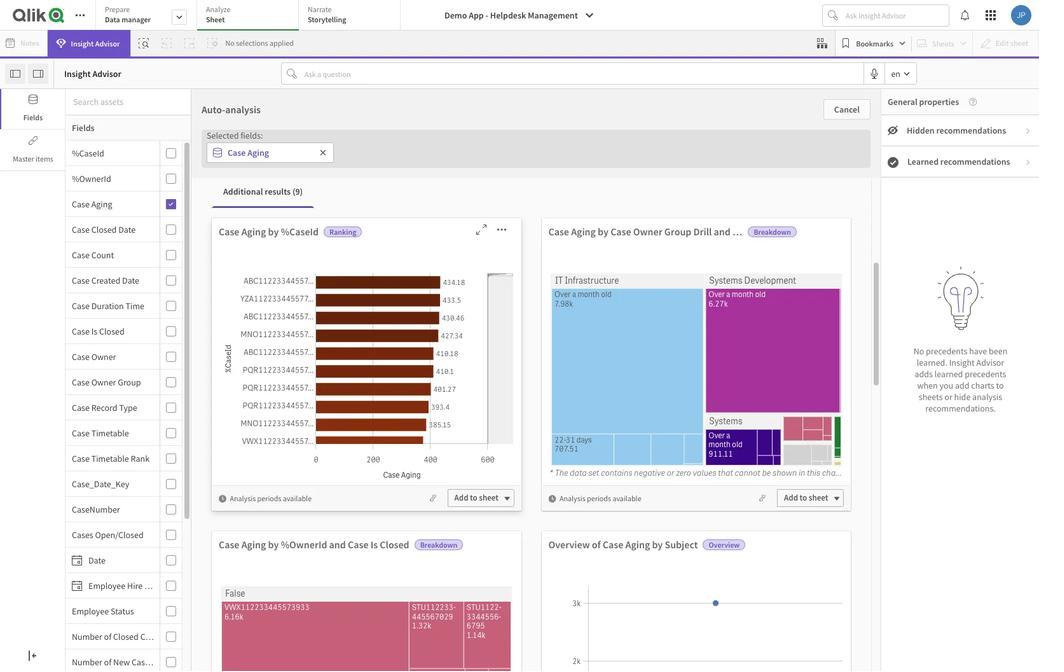 Task type: describe. For each thing, give the bounding box(es) containing it.
rank
[[131, 453, 150, 464]]

record
[[91, 402, 117, 413]]

add for case aging by %caseid
[[455, 493, 469, 503]]

1 vertical spatial insight advisor
[[64, 68, 121, 79]]

analyze sheet
[[206, 4, 231, 24]]

case count
[[72, 249, 114, 261]]

sheet
[[206, 15, 225, 24]]

date menu item
[[66, 548, 182, 573]]

demo
[[445, 10, 467, 21]]

low
[[758, 91, 803, 123]]

low priority cases 203
[[758, 91, 955, 187]]

selections
[[236, 38, 268, 48]]

1 horizontal spatial group
[[665, 225, 692, 238]]

case aging menu item
[[66, 192, 182, 217]]

periods for %caseid
[[257, 493, 282, 503]]

available for case
[[613, 493, 642, 503]]

case owner button
[[66, 351, 157, 362]]

1 vertical spatial precedents
[[965, 368, 1007, 380]]

priority for 72
[[128, 91, 206, 123]]

data
[[570, 468, 587, 478]]

open for open cases vs duration * bubble size represents number of high priority open cases
[[6, 196, 31, 210]]

case record type button
[[66, 402, 157, 413]]

learned
[[908, 156, 939, 167]]

* inside the open cases vs duration * bubble size represents number of high priority open cases
[[6, 210, 11, 223]]

recommendations for hidden recommendations
[[937, 125, 1007, 136]]

2 horizontal spatial small image
[[1025, 158, 1033, 166]]

narrate storytelling
[[308, 4, 346, 24]]

case closed date
[[72, 224, 136, 235]]

contains
[[601, 468, 632, 478]]

cannot
[[735, 468, 760, 478]]

1 horizontal spatial fields
[[72, 122, 95, 134]]

case count menu item
[[66, 242, 182, 268]]

case is closed menu item
[[66, 319, 182, 344]]

1 horizontal spatial %caseid
[[281, 225, 319, 238]]

(9)
[[293, 186, 303, 197]]

no selections applied
[[226, 38, 294, 48]]

0 vertical spatial and
[[714, 225, 731, 238]]

when
[[918, 380, 938, 391]]

over
[[116, 523, 138, 536]]

add to sheet for case aging by %caseid
[[455, 493, 499, 503]]

employee status menu item
[[66, 599, 182, 624]]

1 horizontal spatial case aging
[[228, 147, 269, 158]]

learned recommendations button
[[882, 146, 1040, 178]]

hide
[[955, 391, 971, 403]]

%caseid menu item
[[66, 141, 182, 166]]

case owner group menu item
[[66, 370, 182, 395]]

of inside the open cases vs duration * bubble size represents number of high priority open cases
[[143, 210, 151, 223]]

to inside the no precedents have been learned. insight advisor adds learned precedents when you add charts to sheets or hide analysis recommendations.
[[997, 380, 1004, 391]]

casenumber button
[[66, 504, 157, 515]]

of for number of new cases
[[104, 656, 112, 668]]

subject
[[665, 538, 698, 551]]

date button
[[66, 554, 157, 566]]

analysis periods available for %caseid
[[230, 493, 312, 503]]

case timetable menu item
[[66, 421, 182, 446]]

employee status
[[72, 605, 134, 617]]

add to sheet button for case aging by case owner group drill and case timetable
[[777, 489, 844, 507]]

priority
[[173, 210, 204, 223]]

hire
[[127, 580, 143, 591]]

0 vertical spatial analysis
[[225, 103, 261, 116]]

case_date_key menu item
[[66, 471, 182, 497]]

open/closed
[[95, 529, 144, 540]]

cases inside menu item
[[132, 656, 153, 668]]

status
[[111, 605, 134, 617]]

new
[[113, 656, 130, 668]]

insight advisor inside dropdown button
[[71, 38, 120, 48]]

drill
[[694, 225, 712, 238]]

case created date button
[[66, 275, 157, 286]]

0 horizontal spatial small image
[[549, 495, 556, 502]]

general properties
[[888, 96, 960, 108]]

date down cases open/closed
[[88, 554, 106, 566]]

of for number of closed cases
[[104, 631, 112, 642]]

case count button
[[66, 249, 157, 261]]

cases open/closed
[[72, 529, 144, 540]]

view disabled image
[[888, 125, 898, 136]]

analyze
[[206, 4, 231, 14]]

1 vertical spatial or
[[667, 468, 674, 478]]

auto-analysis
[[202, 103, 261, 116]]

case_date_key
[[72, 478, 129, 490]]

you
[[940, 380, 954, 391]]

the
[[555, 468, 568, 478]]

recommendations.
[[926, 403, 996, 414]]

timetable for case timetable rank
[[91, 453, 129, 464]]

case created date
[[72, 275, 139, 286]]

number of new cases button
[[66, 656, 160, 668]]

analysis for case aging by %caseid
[[230, 493, 256, 503]]

learned
[[935, 368, 963, 380]]

aging inside menu item
[[91, 198, 112, 210]]

applied
[[270, 38, 294, 48]]

prepare data manager
[[105, 4, 151, 24]]

employee hire date button
[[66, 580, 168, 591]]

insight advisor button
[[47, 30, 131, 57]]

count
[[91, 249, 114, 261]]

closed inside 'menu item'
[[91, 224, 117, 235]]

case owner group
[[72, 376, 141, 388]]

properties
[[920, 96, 960, 108]]

sheet for case aging by %caseid
[[479, 493, 499, 503]]

date for case created date
[[122, 275, 139, 286]]

available for %caseid
[[283, 493, 312, 503]]

add for case aging by case owner group drill and case timetable
[[784, 493, 798, 503]]

items
[[36, 154, 53, 164]]

cases inside high priority cases 72
[[211, 91, 274, 123]]

data
[[105, 15, 120, 24]]

by for %ownerid
[[268, 538, 279, 551]]

size
[[44, 210, 60, 223]]

by for case
[[598, 225, 609, 238]]

duration inside the open cases vs duration * bubble size represents number of high priority open cases
[[75, 196, 116, 210]]

that
[[718, 468, 733, 478]]

cases open/closed button
[[66, 529, 157, 540]]

small image inside hidden recommendations button
[[1025, 127, 1033, 135]]

%caseid button
[[66, 147, 157, 159]]

case timetable rank menu item
[[66, 446, 182, 471]]

tab list containing prepare
[[95, 0, 405, 32]]

hidden recommendations
[[907, 125, 1007, 136]]

open
[[206, 210, 227, 223]]

type
[[119, 402, 137, 413]]

number for number of closed cases
[[72, 631, 102, 642]]

case owner
[[72, 351, 116, 362]]

add to sheet for case aging by case owner group drill and case timetable
[[784, 493, 829, 503]]

employee status button
[[66, 605, 157, 617]]

helpdesk
[[490, 10, 526, 21]]

to for case aging by case owner group drill and case timetable
[[800, 493, 807, 503]]

bookmarks
[[857, 38, 894, 48]]

add to sheet button for case aging by %caseid
[[448, 489, 514, 507]]

breakdown for case aging by %ownerid and case is closed
[[420, 540, 458, 550]]

open & resolved cases over time
[[6, 523, 163, 536]]

case duration time button
[[66, 300, 157, 311]]

menu containing %caseid
[[66, 141, 192, 671]]

add
[[956, 380, 970, 391]]

case timetable rank button
[[66, 453, 157, 464]]

zero
[[676, 468, 691, 478]]

cases inside low priority cases 203
[[891, 91, 955, 123]]

manager
[[122, 15, 151, 24]]

0 vertical spatial timetable
[[756, 225, 800, 238]]

in
[[799, 468, 805, 478]]



Task type: vqa. For each thing, say whether or not it's contained in the screenshot.
bottommost the date 'button'
no



Task type: locate. For each thing, give the bounding box(es) containing it.
0 horizontal spatial no
[[226, 38, 235, 48]]

0 horizontal spatial available
[[283, 493, 312, 503]]

0 vertical spatial insight
[[71, 38, 94, 48]]

insight inside the no precedents have been learned. insight advisor adds learned precedents when you add charts to sheets or hide analysis recommendations.
[[950, 357, 975, 368]]

0 vertical spatial %ownerid
[[72, 173, 111, 184]]

bookmarks button
[[839, 33, 909, 53]]

management
[[528, 10, 578, 21]]

duration inside "menu item"
[[91, 300, 124, 311]]

case aging down fields:
[[228, 147, 269, 158]]

number down employee status on the left of page
[[72, 631, 102, 642]]

%ownerid inside the %ownerid menu item
[[72, 173, 111, 184]]

precedents
[[926, 345, 968, 357], [965, 368, 1007, 380]]

analysis periods available up case aging by %ownerid and case is closed
[[230, 493, 312, 503]]

owner up record
[[91, 376, 116, 388]]

insight inside dropdown button
[[71, 38, 94, 48]]

available up case aging by %ownerid and case is closed
[[283, 493, 312, 503]]

0 vertical spatial precedents
[[926, 345, 968, 357]]

%ownerid button
[[66, 173, 157, 184]]

date right created at the left of page
[[122, 275, 139, 286]]

adds
[[915, 368, 933, 380]]

1 master items button from the left
[[0, 130, 65, 171]]

periods for case
[[587, 493, 611, 503]]

number inside menu item
[[72, 656, 102, 668]]

2 horizontal spatial to
[[997, 380, 1004, 391]]

sheet for case aging by case owner group drill and case timetable
[[809, 493, 829, 503]]

ranking
[[330, 227, 357, 237]]

analysis for case aging by case owner group drill and case timetable
[[560, 493, 586, 503]]

vs
[[63, 196, 73, 210]]

advisor up charts
[[977, 357, 1005, 368]]

0 horizontal spatial case aging
[[72, 198, 112, 210]]

0 horizontal spatial add
[[455, 493, 469, 503]]

0 vertical spatial employee
[[88, 580, 125, 591]]

0 vertical spatial small image
[[1025, 127, 1033, 135]]

2 add to sheet button from the left
[[777, 489, 844, 507]]

case_date_key button
[[66, 478, 157, 490]]

1 add from the left
[[455, 493, 469, 503]]

recommendations down help image
[[937, 125, 1007, 136]]

hidden
[[907, 125, 935, 136]]

1 vertical spatial breakdown
[[420, 540, 458, 550]]

to
[[997, 380, 1004, 391], [470, 493, 478, 503], [800, 493, 807, 503]]

Ask a question text field
[[302, 63, 864, 84]]

2 add from the left
[[784, 493, 798, 503]]

1 number from the top
[[72, 631, 102, 642]]

advisor up high on the left top
[[93, 68, 121, 79]]

1 add to sheet button from the left
[[448, 489, 514, 507]]

2 sheet from the left
[[809, 493, 829, 503]]

advisor inside the no precedents have been learned. insight advisor adds learned precedents when you add charts to sheets or hide analysis recommendations.
[[977, 357, 1005, 368]]

advisor down data
[[95, 38, 120, 48]]

resolved
[[42, 523, 84, 536]]

1 available from the left
[[283, 493, 312, 503]]

1 horizontal spatial breakdown
[[754, 227, 791, 237]]

date inside menu item
[[144, 580, 162, 591]]

142
[[471, 123, 559, 187]]

smart search image
[[139, 38, 149, 48]]

1 vertical spatial small image
[[219, 495, 226, 502]]

1 horizontal spatial analysis
[[973, 391, 1003, 403]]

time
[[126, 300, 144, 311], [140, 523, 163, 536]]

demo app - helpdesk management button
[[437, 5, 602, 25]]

employee inside menu item
[[72, 605, 109, 617]]

precedents up learned
[[926, 345, 968, 357]]

case aging inside menu item
[[72, 198, 112, 210]]

insight advisor down data
[[71, 38, 120, 48]]

0 horizontal spatial small image
[[219, 495, 226, 502]]

case timetable
[[72, 427, 129, 439]]

insight advisor
[[71, 38, 120, 48], [64, 68, 121, 79]]

narrate
[[308, 4, 332, 14]]

1 horizontal spatial to
[[800, 493, 807, 503]]

0 vertical spatial insight advisor
[[71, 38, 120, 48]]

have
[[970, 345, 988, 357]]

no left selections
[[226, 38, 235, 48]]

number of closed cases menu item
[[66, 624, 182, 650]]

1 analysis periods available from the left
[[230, 493, 312, 503]]

1 vertical spatial time
[[140, 523, 163, 536]]

analysis
[[225, 103, 261, 116], [973, 391, 1003, 403]]

1 horizontal spatial is
[[371, 538, 378, 551]]

2 add to sheet from the left
[[784, 493, 829, 503]]

owner for case owner group
[[91, 376, 116, 388]]

2 number from the top
[[72, 656, 102, 668]]

1 vertical spatial number
[[72, 656, 102, 668]]

1 vertical spatial advisor
[[93, 68, 121, 79]]

of inside menu item
[[104, 656, 112, 668]]

1 horizontal spatial small image
[[888, 157, 899, 168]]

full screen image
[[471, 223, 492, 236]]

open cases vs duration * bubble size represents number of high priority open cases
[[6, 196, 252, 223]]

2 vertical spatial advisor
[[977, 357, 1005, 368]]

of
[[143, 210, 151, 223], [592, 538, 601, 551], [104, 631, 112, 642], [104, 656, 112, 668]]

selections tool image
[[818, 38, 828, 48]]

employee hire date menu item
[[66, 573, 182, 599]]

master items
[[13, 154, 53, 164]]

fields up master items
[[23, 113, 43, 122]]

* left the
[[549, 468, 553, 478]]

number of new cases
[[72, 656, 153, 668]]

0 vertical spatial breakdown
[[754, 227, 791, 237]]

selected fields:
[[207, 130, 263, 141]]

0 vertical spatial open
[[6, 196, 31, 210]]

0 vertical spatial *
[[6, 210, 11, 223]]

1 horizontal spatial available
[[613, 493, 642, 503]]

employee
[[88, 580, 125, 591], [72, 605, 109, 617]]

date for case closed date
[[118, 224, 136, 235]]

and
[[714, 225, 731, 238], [329, 538, 346, 551]]

open for open & resolved cases over time
[[6, 523, 31, 536]]

menu
[[66, 141, 192, 671]]

case closed date button
[[66, 224, 157, 235]]

1 horizontal spatial sheet
[[809, 493, 829, 503]]

available down the "contains"
[[613, 493, 642, 503]]

1 vertical spatial analysis
[[973, 391, 1003, 403]]

0 horizontal spatial and
[[329, 538, 346, 551]]

represents
[[61, 210, 106, 223]]

priority inside high priority cases 72
[[128, 91, 206, 123]]

learned.
[[917, 357, 948, 368]]

142 button
[[348, 88, 682, 191]]

by for %caseid
[[268, 225, 279, 238]]

number
[[108, 210, 141, 223]]

1 vertical spatial group
[[118, 376, 141, 388]]

number
[[72, 631, 102, 642], [72, 656, 102, 668]]

owner left drill
[[634, 225, 663, 238]]

available
[[283, 493, 312, 503], [613, 493, 642, 503]]

0 horizontal spatial add to sheet button
[[448, 489, 514, 507]]

employee for employee hire date
[[88, 580, 125, 591]]

advisor inside dropdown button
[[95, 38, 120, 48]]

0 horizontal spatial %ownerid
[[72, 173, 111, 184]]

1 horizontal spatial *
[[549, 468, 553, 478]]

case
[[228, 147, 246, 158], [72, 198, 90, 210], [72, 224, 90, 235], [219, 225, 240, 238], [549, 225, 569, 238], [611, 225, 632, 238], [733, 225, 754, 238], [72, 249, 90, 261], [72, 275, 90, 286], [72, 300, 90, 311], [72, 325, 90, 337], [72, 351, 90, 362], [72, 376, 90, 388], [72, 402, 90, 413], [72, 427, 90, 439], [72, 453, 90, 464], [219, 538, 240, 551], [348, 538, 369, 551], [603, 538, 624, 551]]

chart.
[[822, 468, 844, 478]]

1 priority from the left
[[128, 91, 206, 123]]

0 vertical spatial or
[[945, 391, 953, 403]]

tab list
[[95, 0, 405, 32]]

open
[[6, 196, 31, 210], [6, 523, 31, 536]]

1 horizontal spatial add to sheet button
[[777, 489, 844, 507]]

0 vertical spatial time
[[126, 300, 144, 311]]

negative
[[634, 468, 665, 478]]

1 horizontal spatial add
[[784, 493, 798, 503]]

open left &
[[6, 523, 31, 536]]

case owner group button
[[66, 376, 157, 388]]

case inside "menu item"
[[72, 300, 90, 311]]

case record type menu item
[[66, 395, 182, 421]]

learned recommendations
[[908, 156, 1011, 167]]

case aging by %caseid
[[219, 225, 319, 238]]

analysis periods available for case
[[560, 493, 642, 503]]

precedents down have
[[965, 368, 1007, 380]]

case owner menu item
[[66, 344, 182, 370]]

hide assets image
[[10, 68, 20, 79]]

1 vertical spatial open
[[6, 523, 31, 536]]

1 vertical spatial %ownerid
[[281, 538, 327, 551]]

more image
[[492, 223, 512, 236]]

0 horizontal spatial is
[[91, 325, 97, 337]]

2 open from the top
[[6, 523, 31, 536]]

owner for case owner
[[91, 351, 116, 362]]

0 vertical spatial no
[[226, 38, 235, 48]]

recommendations inside hidden recommendations button
[[937, 125, 1007, 136]]

breakdown for case aging by case owner group drill and case timetable
[[754, 227, 791, 237]]

created
[[91, 275, 120, 286]]

analysis up selected fields: at the top left of page
[[225, 103, 261, 116]]

group inside menu item
[[118, 376, 141, 388]]

add to sheet button
[[448, 489, 514, 507], [777, 489, 844, 507]]

0 horizontal spatial analysis periods available
[[230, 493, 312, 503]]

duration right vs
[[75, 196, 116, 210]]

1 horizontal spatial no
[[914, 345, 925, 357]]

recommendations for learned recommendations
[[941, 156, 1011, 167]]

timetable for case timetable
[[91, 427, 129, 439]]

analysis inside the no precedents have been learned. insight advisor adds learned precedents when you add charts to sheets or hide analysis recommendations.
[[973, 391, 1003, 403]]

case inside 'menu item'
[[72, 249, 90, 261]]

small image
[[888, 157, 899, 168], [1025, 158, 1033, 166], [549, 495, 556, 502]]

0 horizontal spatial or
[[667, 468, 674, 478]]

cases
[[229, 210, 252, 223]]

* left bubble
[[6, 210, 11, 223]]

general
[[888, 96, 918, 108]]

been
[[989, 345, 1008, 357]]

case record type
[[72, 402, 137, 413]]

1 open from the top
[[6, 196, 31, 210]]

0 vertical spatial is
[[91, 325, 97, 337]]

recommendations down hidden recommendations button
[[941, 156, 1011, 167]]

0 horizontal spatial analysis
[[225, 103, 261, 116]]

1 vertical spatial timetable
[[91, 427, 129, 439]]

to for case aging by %caseid
[[470, 493, 478, 503]]

1 vertical spatial is
[[371, 538, 378, 551]]

0 horizontal spatial *
[[6, 210, 11, 223]]

2 available from the left
[[613, 493, 642, 503]]

1 vertical spatial and
[[329, 538, 346, 551]]

0 horizontal spatial periods
[[257, 493, 282, 503]]

72
[[145, 123, 203, 187]]

is inside case is closed menu item
[[91, 325, 97, 337]]

of for overview of case aging by subject
[[592, 538, 601, 551]]

1 horizontal spatial add to sheet
[[784, 493, 829, 503]]

%caseid down (9)
[[281, 225, 319, 238]]

number of closed cases
[[72, 631, 162, 642]]

no for no precedents have been learned. insight advisor adds learned precedents when you add charts to sheets or hide analysis recommendations.
[[914, 345, 925, 357]]

high priority cases 72
[[73, 91, 274, 187]]

number inside menu item
[[72, 631, 102, 642]]

recommendations inside learned recommendations button
[[941, 156, 1011, 167]]

0 vertical spatial number
[[72, 631, 102, 642]]

employee inside menu item
[[88, 580, 125, 591]]

demo app - helpdesk management
[[445, 10, 578, 21]]

1 horizontal spatial analysis
[[560, 493, 586, 503]]

2 vertical spatial insight
[[950, 357, 975, 368]]

1 horizontal spatial %ownerid
[[281, 538, 327, 551]]

open left size
[[6, 196, 31, 210]]

Search assets text field
[[66, 90, 192, 113]]

small image
[[1025, 127, 1033, 135], [219, 495, 226, 502]]

case created date menu item
[[66, 268, 182, 293]]

0 horizontal spatial breakdown
[[420, 540, 458, 550]]

additional
[[223, 186, 263, 197]]

no inside the no precedents have been learned. insight advisor adds learned precedents when you add charts to sheets or hide analysis recommendations.
[[914, 345, 925, 357]]

case duration time
[[72, 300, 144, 311]]

1 horizontal spatial small image
[[1025, 127, 1033, 135]]

en
[[892, 68, 901, 79]]

analysis periods available
[[230, 493, 312, 503], [560, 493, 642, 503]]

1 horizontal spatial priority
[[808, 91, 886, 123]]

owner inside case owner 'menu item'
[[91, 351, 116, 362]]

overview for overview
[[709, 540, 740, 550]]

time right over
[[140, 523, 163, 536]]

* the data set contains negative or zero values that cannot be shown in this chart.
[[549, 468, 844, 478]]

0 horizontal spatial sheet
[[479, 493, 499, 503]]

2 periods from the left
[[587, 493, 611, 503]]

number left new
[[72, 656, 102, 668]]

fields:
[[241, 130, 263, 141]]

Ask Insight Advisor text field
[[844, 5, 949, 25]]

1 horizontal spatial periods
[[587, 493, 611, 503]]

1 vertical spatial case aging
[[72, 198, 112, 210]]

1 vertical spatial employee
[[72, 605, 109, 617]]

selected
[[207, 130, 239, 141]]

1 horizontal spatial and
[[714, 225, 731, 238]]

2 analysis periods available from the left
[[560, 493, 642, 503]]

case aging by case owner group drill and case timetable
[[549, 225, 800, 238]]

2 analysis from the left
[[560, 493, 586, 503]]

0 vertical spatial owner
[[634, 225, 663, 238]]

0 horizontal spatial group
[[118, 376, 141, 388]]

-
[[486, 10, 489, 21]]

james peterson image
[[1012, 5, 1032, 25]]

0 vertical spatial duration
[[75, 196, 116, 210]]

group up type
[[118, 376, 141, 388]]

1 analysis from the left
[[230, 493, 256, 503]]

application containing 72
[[0, 0, 1040, 671]]

owner inside case owner group menu item
[[91, 376, 116, 388]]

1 vertical spatial *
[[549, 468, 553, 478]]

2 vertical spatial timetable
[[91, 453, 129, 464]]

0 vertical spatial case aging
[[228, 147, 269, 158]]

owner up the case owner group
[[91, 351, 116, 362]]

%caseid up '%ownerid' button on the left top
[[72, 147, 104, 159]]

group left drill
[[665, 225, 692, 238]]

1 vertical spatial insight
[[64, 68, 91, 79]]

or inside the no precedents have been learned. insight advisor adds learned precedents when you add charts to sheets or hide analysis recommendations.
[[945, 391, 953, 403]]

0 horizontal spatial to
[[470, 493, 478, 503]]

case aging by %ownerid and case is closed
[[219, 538, 410, 551]]

1 horizontal spatial overview
[[709, 540, 740, 550]]

values
[[693, 468, 716, 478]]

1 vertical spatial %caseid
[[281, 225, 319, 238]]

casenumber menu item
[[66, 497, 182, 522]]

cancel
[[835, 104, 860, 115]]

no precedents have been learned. insight advisor adds learned precedents when you add charts to sheets or hide analysis recommendations.
[[914, 345, 1008, 414]]

storytelling
[[308, 15, 346, 24]]

prepare
[[105, 4, 130, 14]]

0 horizontal spatial priority
[[128, 91, 206, 123]]

date right hire
[[144, 580, 162, 591]]

case aging up represents
[[72, 198, 112, 210]]

priority for 203
[[808, 91, 886, 123]]

overview of case aging by subject
[[549, 538, 698, 551]]

0 horizontal spatial analysis
[[230, 493, 256, 503]]

or left zero
[[667, 468, 674, 478]]

number of closed cases button
[[66, 631, 168, 642]]

owner
[[634, 225, 663, 238], [91, 351, 116, 362], [91, 376, 116, 388]]

employee up employee status on the left of page
[[88, 580, 125, 591]]

case duration time menu item
[[66, 293, 182, 319]]

time inside "menu item"
[[126, 300, 144, 311]]

be
[[762, 468, 771, 478]]

cases open/closed menu item
[[66, 522, 182, 548]]

1 horizontal spatial or
[[945, 391, 953, 403]]

analysis periods available down set
[[560, 493, 642, 503]]

1 add to sheet from the left
[[455, 493, 499, 503]]

cases inside the open cases vs duration * bubble size represents number of high priority open cases
[[33, 196, 61, 210]]

0 vertical spatial recommendations
[[937, 125, 1007, 136]]

1 periods from the left
[[257, 493, 282, 503]]

1 vertical spatial recommendations
[[941, 156, 1011, 167]]

fields button
[[0, 89, 65, 129], [1, 89, 65, 129], [66, 115, 192, 141]]

number for number of new cases
[[72, 656, 102, 668]]

2 master items button from the left
[[1, 130, 65, 171]]

open inside the open cases vs duration * bubble size represents number of high priority open cases
[[6, 196, 31, 210]]

0 horizontal spatial %caseid
[[72, 147, 104, 159]]

no for no selections applied
[[226, 38, 235, 48]]

duration down created at the left of page
[[91, 300, 124, 311]]

date inside 'menu item'
[[118, 224, 136, 235]]

date down number
[[118, 224, 136, 235]]

insight advisor down insight advisor dropdown button
[[64, 68, 121, 79]]

priority
[[128, 91, 206, 123], [808, 91, 886, 123]]

%caseid inside menu item
[[72, 147, 104, 159]]

2 priority from the left
[[808, 91, 886, 123]]

overview for overview of case aging by subject
[[549, 538, 590, 551]]

0 vertical spatial group
[[665, 225, 692, 238]]

duration
[[75, 196, 116, 210], [91, 300, 124, 311]]

high
[[153, 210, 171, 223]]

hide properties image
[[33, 68, 43, 79]]

1 vertical spatial owner
[[91, 351, 116, 362]]

1 vertical spatial duration
[[91, 300, 124, 311]]

time down case created date menu item
[[126, 300, 144, 311]]

1 sheet from the left
[[479, 493, 499, 503]]

0 vertical spatial %caseid
[[72, 147, 104, 159]]

help image
[[960, 98, 977, 106]]

of inside menu item
[[104, 631, 112, 642]]

application
[[0, 0, 1040, 671]]

%ownerid menu item
[[66, 166, 182, 192]]

analysis right hide on the right bottom
[[973, 391, 1003, 403]]

employee left status
[[72, 605, 109, 617]]

cases
[[211, 91, 274, 123], [891, 91, 955, 123], [33, 196, 61, 210], [86, 523, 114, 536], [72, 529, 93, 540], [140, 631, 162, 642], [132, 656, 153, 668]]

no up adds
[[914, 345, 925, 357]]

add
[[455, 493, 469, 503], [784, 493, 798, 503]]

or left hide on the right bottom
[[945, 391, 953, 403]]

deselect field image
[[319, 149, 327, 157]]

1 horizontal spatial analysis periods available
[[560, 493, 642, 503]]

0 horizontal spatial add to sheet
[[455, 493, 499, 503]]

case closed date menu item
[[66, 217, 182, 242]]

priority inside low priority cases 203
[[808, 91, 886, 123]]

employee for employee status
[[72, 605, 109, 617]]

0 horizontal spatial fields
[[23, 113, 43, 122]]

0 horizontal spatial overview
[[549, 538, 590, 551]]

&
[[33, 523, 40, 536]]

fields up %caseid button
[[72, 122, 95, 134]]

results
[[265, 186, 291, 197]]

auto-
[[202, 103, 225, 116]]

date for employee hire date
[[144, 580, 162, 591]]

203
[[812, 123, 900, 187]]

number of new cases menu item
[[66, 650, 182, 671]]



